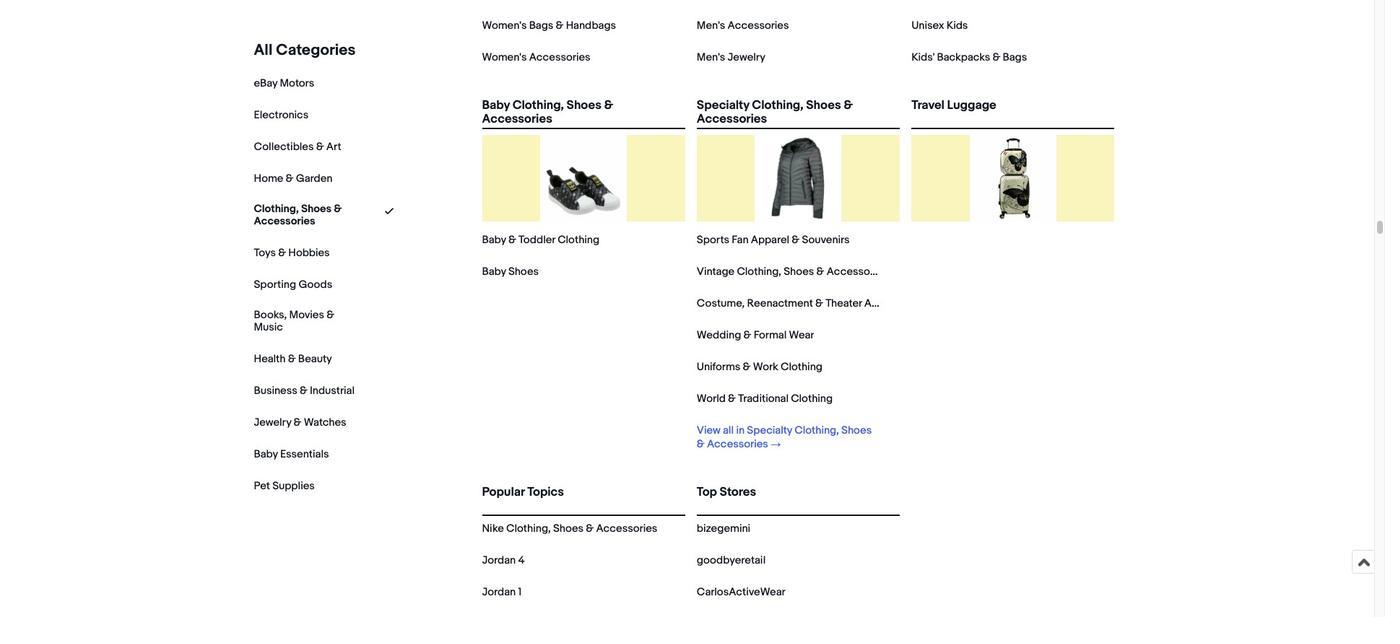 Task type: vqa. For each thing, say whether or not it's contained in the screenshot.
2023 Topps Chrome Update Series Baseball Hobby Jumbo Box
no



Task type: describe. For each thing, give the bounding box(es) containing it.
baby clothing, shoes & accessories image
[[540, 135, 627, 222]]

handbags
[[566, 19, 616, 33]]

women's for women's accessories
[[482, 51, 527, 64]]

ebay motors
[[254, 77, 314, 90]]

electronics link
[[254, 108, 309, 122]]

wear
[[789, 329, 815, 342]]

wedding & formal wear link
[[697, 329, 815, 342]]

bizegemini
[[697, 522, 751, 536]]

industrial
[[310, 384, 355, 398]]

men's jewelry
[[697, 51, 766, 64]]

sporting
[[254, 278, 296, 292]]

baby clothing, shoes & accessories link
[[482, 98, 685, 127]]

traditional
[[738, 392, 789, 406]]

stores
[[720, 485, 756, 500]]

specialty clothing, shoes & accessories link
[[697, 98, 900, 127]]

ebay motors link
[[254, 77, 314, 90]]

kids
[[947, 19, 968, 33]]

health & beauty link
[[254, 352, 332, 366]]

clothing, for baby clothing, shoes & accessories
[[513, 98, 564, 113]]

shoes inside the clothing, shoes & accessories
[[301, 202, 332, 216]]

costume,
[[697, 297, 745, 311]]

0 horizontal spatial bags
[[529, 19, 554, 33]]

baby for baby essentials
[[254, 448, 278, 461]]

costume, reenactment & theater apparel link
[[697, 297, 903, 311]]

reenactment
[[747, 297, 813, 311]]

home & garden
[[254, 172, 333, 186]]

toddler
[[519, 233, 555, 247]]

unisex kids link
[[912, 19, 968, 33]]

clothing, shoes & accessories
[[254, 202, 342, 228]]

goodbyeretail link
[[697, 554, 766, 568]]

accessories inside view all in specialty clothing, shoes & accessories
[[707, 438, 769, 452]]

men's for men's accessories
[[697, 19, 726, 33]]

accessories inside the clothing, shoes & accessories
[[254, 214, 315, 228]]

uniforms & work clothing link
[[697, 360, 823, 374]]

baby clothing, shoes & accessories
[[482, 98, 614, 127]]

wedding & formal wear
[[697, 329, 815, 342]]

view all in specialty clothing, shoes & accessories link
[[697, 424, 880, 452]]

baby essentials
[[254, 448, 329, 461]]

in
[[736, 424, 745, 438]]

baby essentials link
[[254, 448, 329, 461]]

work
[[753, 360, 779, 374]]

categories
[[276, 41, 356, 60]]

movies
[[289, 308, 324, 322]]

vintage clothing, shoes & accessories link
[[697, 265, 888, 279]]

world & traditional clothing
[[697, 392, 833, 406]]

jordan 4 link
[[482, 554, 525, 568]]

health & beauty
[[254, 352, 332, 366]]

kids' backpacks & bags
[[912, 51, 1027, 64]]

uniforms & work clothing
[[697, 360, 823, 374]]

view all in specialty clothing, shoes & accessories
[[697, 424, 872, 452]]

clothing for baby & toddler clothing
[[558, 233, 600, 247]]

1 horizontal spatial apparel
[[865, 297, 903, 311]]

bizegemini link
[[697, 522, 751, 536]]

specialty clothing, shoes & accessories image
[[755, 135, 842, 222]]

accessories inside baby clothing, shoes & accessories
[[482, 112, 552, 127]]

health
[[254, 352, 286, 366]]

carlosactivewear
[[697, 586, 786, 600]]

sports fan apparel & souvenirs link
[[697, 233, 850, 247]]

topics
[[527, 485, 564, 500]]

vintage
[[697, 265, 735, 279]]

4
[[518, 554, 525, 568]]

books, movies & music link
[[254, 308, 355, 334]]

all
[[723, 424, 734, 438]]

sports fan apparel & souvenirs
[[697, 233, 850, 247]]

shoes inside specialty clothing, shoes & accessories
[[806, 98, 841, 113]]

kids'
[[912, 51, 935, 64]]

nike clothing, shoes & accessories link
[[482, 522, 658, 536]]

supplies
[[272, 479, 315, 493]]

men's accessories
[[697, 19, 789, 33]]

carlosactivewear link
[[697, 586, 786, 600]]

luggage
[[948, 98, 997, 113]]

clothing, for nike clothing, shoes & accessories
[[506, 522, 551, 536]]

pet supplies
[[254, 479, 315, 493]]

travel luggage image
[[970, 135, 1057, 222]]

jordan 4
[[482, 554, 525, 568]]

art
[[326, 140, 341, 154]]

0 horizontal spatial apparel
[[751, 233, 790, 247]]

& inside baby clothing, shoes & accessories
[[604, 98, 614, 113]]

goodbyeretail
[[697, 554, 766, 568]]

specialty clothing, shoes & accessories
[[697, 98, 853, 127]]

clothing, inside view all in specialty clothing, shoes & accessories
[[795, 424, 839, 438]]

souvenirs
[[802, 233, 850, 247]]

garden
[[296, 172, 333, 186]]

sports
[[697, 233, 730, 247]]

women's accessories
[[482, 51, 591, 64]]

baby for baby & toddler clothing
[[482, 233, 506, 247]]



Task type: locate. For each thing, give the bounding box(es) containing it.
1 vertical spatial women's
[[482, 51, 527, 64]]

theater
[[826, 297, 862, 311]]

clothing, inside specialty clothing, shoes & accessories
[[752, 98, 804, 113]]

specialty down men's jewelry
[[697, 98, 750, 113]]

baby & toddler clothing link
[[482, 233, 600, 247]]

2 men's from the top
[[697, 51, 726, 64]]

popular topics
[[482, 485, 564, 500]]

0 vertical spatial apparel
[[751, 233, 790, 247]]

men's
[[697, 19, 726, 33], [697, 51, 726, 64]]

clothing for world & traditional clothing
[[791, 392, 833, 406]]

1 women's from the top
[[482, 19, 527, 33]]

top stores
[[697, 485, 756, 500]]

apparel right fan
[[751, 233, 790, 247]]

clothing for uniforms & work clothing
[[781, 360, 823, 374]]

watches
[[304, 416, 346, 430]]

clothing, for specialty clothing, shoes & accessories
[[752, 98, 804, 113]]

beauty
[[298, 352, 332, 366]]

toys & hobbies link
[[254, 246, 330, 260]]

nike clothing, shoes & accessories
[[482, 522, 658, 536]]

world & traditional clothing link
[[697, 392, 833, 406]]

baby for baby shoes
[[482, 265, 506, 279]]

clothing right toddler
[[558, 233, 600, 247]]

music
[[254, 320, 283, 334]]

baby down women's accessories
[[482, 98, 510, 113]]

collectibles
[[254, 140, 314, 154]]

costume, reenactment & theater apparel
[[697, 297, 903, 311]]

fan
[[732, 233, 749, 247]]

sporting goods link
[[254, 278, 332, 292]]

clothing, down men's jewelry
[[752, 98, 804, 113]]

& inside specialty clothing, shoes & accessories
[[844, 98, 853, 113]]

travel luggage
[[912, 98, 997, 113]]

1 men's from the top
[[697, 19, 726, 33]]

jordan left 1 at the left
[[482, 586, 516, 600]]

1 vertical spatial bags
[[1003, 51, 1027, 64]]

men's down men's accessories link
[[697, 51, 726, 64]]

jordan left 4 on the left bottom of page
[[482, 554, 516, 568]]

women's bags & handbags
[[482, 19, 616, 33]]

top
[[697, 485, 717, 500]]

business & industrial
[[254, 384, 355, 398]]

home
[[254, 172, 283, 186]]

clothing, inside baby clothing, shoes & accessories
[[513, 98, 564, 113]]

sporting goods
[[254, 278, 332, 292]]

jordan 1
[[482, 586, 522, 600]]

0 horizontal spatial jewelry
[[254, 416, 291, 430]]

apparel right 'theater'
[[865, 297, 903, 311]]

& inside view all in specialty clothing, shoes & accessories
[[697, 438, 705, 452]]

toys
[[254, 246, 276, 260]]

1 horizontal spatial bags
[[1003, 51, 1027, 64]]

clothing up view all in specialty clothing, shoes & accessories 'link'
[[791, 392, 833, 406]]

women's up women's accessories
[[482, 19, 527, 33]]

& inside books, movies & music
[[327, 308, 334, 322]]

baby shoes
[[482, 265, 539, 279]]

baby up pet
[[254, 448, 278, 461]]

toys & hobbies
[[254, 246, 330, 260]]

jewelry & watches
[[254, 416, 346, 430]]

apparel
[[751, 233, 790, 247], [865, 297, 903, 311]]

0 vertical spatial clothing
[[558, 233, 600, 247]]

specialty right in
[[747, 424, 793, 438]]

2 jordan from the top
[[482, 586, 516, 600]]

baby shoes link
[[482, 265, 539, 279]]

accessories
[[728, 19, 789, 33], [529, 51, 591, 64], [482, 112, 552, 127], [697, 112, 767, 127], [254, 214, 315, 228], [827, 265, 888, 279], [707, 438, 769, 452], [596, 522, 658, 536]]

all
[[254, 41, 273, 60]]

0 vertical spatial bags
[[529, 19, 554, 33]]

women's accessories link
[[482, 51, 591, 64]]

0 vertical spatial specialty
[[697, 98, 750, 113]]

2 vertical spatial clothing
[[791, 392, 833, 406]]

home & garden link
[[254, 172, 333, 186]]

1 horizontal spatial jewelry
[[728, 51, 766, 64]]

wedding
[[697, 329, 741, 342]]

baby & toddler clothing
[[482, 233, 600, 247]]

clothing, down sports fan apparel & souvenirs
[[737, 265, 782, 279]]

kids' backpacks & bags link
[[912, 51, 1027, 64]]

jordan for jordan 4
[[482, 554, 516, 568]]

women's for women's bags & handbags
[[482, 19, 527, 33]]

nike
[[482, 522, 504, 536]]

1
[[518, 586, 522, 600]]

jordan 1 link
[[482, 586, 522, 600]]

baby
[[482, 98, 510, 113], [482, 233, 506, 247], [482, 265, 506, 279], [254, 448, 278, 461]]

jewelry down men's accessories
[[728, 51, 766, 64]]

0 vertical spatial women's
[[482, 19, 527, 33]]

all categories
[[254, 41, 356, 60]]

1 vertical spatial jewelry
[[254, 416, 291, 430]]

0 vertical spatial jewelry
[[728, 51, 766, 64]]

world
[[697, 392, 726, 406]]

ebay
[[254, 77, 278, 90]]

business
[[254, 384, 297, 398]]

clothing, inside the clothing, shoes & accessories
[[254, 202, 299, 216]]

collectibles & art
[[254, 140, 341, 154]]

uniforms
[[697, 360, 741, 374]]

jewelry down business on the bottom
[[254, 416, 291, 430]]

women's
[[482, 19, 527, 33], [482, 51, 527, 64]]

books,
[[254, 308, 287, 322]]

goods
[[299, 278, 332, 292]]

specialty
[[697, 98, 750, 113], [747, 424, 793, 438]]

pet supplies link
[[254, 479, 315, 493]]

jewelry & watches link
[[254, 416, 346, 430]]

collectibles & art link
[[254, 140, 341, 154]]

shoes inside baby clothing, shoes & accessories
[[567, 98, 602, 113]]

pet
[[254, 479, 270, 493]]

1 vertical spatial specialty
[[747, 424, 793, 438]]

unisex kids
[[912, 19, 968, 33]]

specialty inside view all in specialty clothing, shoes & accessories
[[747, 424, 793, 438]]

baby up 'baby shoes'
[[482, 233, 506, 247]]

1 vertical spatial apparel
[[865, 297, 903, 311]]

1 vertical spatial jordan
[[482, 586, 516, 600]]

bags up the women's accessories link
[[529, 19, 554, 33]]

&
[[556, 19, 564, 33], [993, 51, 1001, 64], [604, 98, 614, 113], [844, 98, 853, 113], [316, 140, 324, 154], [286, 172, 294, 186], [334, 202, 342, 216], [509, 233, 516, 247], [792, 233, 800, 247], [278, 246, 286, 260], [817, 265, 825, 279], [816, 297, 823, 311], [327, 308, 334, 322], [744, 329, 752, 342], [288, 352, 296, 366], [743, 360, 751, 374], [300, 384, 308, 398], [728, 392, 736, 406], [294, 416, 302, 430], [697, 438, 705, 452], [586, 522, 594, 536]]

books, movies & music
[[254, 308, 334, 334]]

men's up men's jewelry
[[697, 19, 726, 33]]

jordan for jordan 1
[[482, 586, 516, 600]]

& inside the clothing, shoes & accessories
[[334, 202, 342, 216]]

clothing, down world & traditional clothing 'link'
[[795, 424, 839, 438]]

clothing down wear
[[781, 360, 823, 374]]

men's accessories link
[[697, 19, 789, 33]]

clothing, up 4 on the left bottom of page
[[506, 522, 551, 536]]

vintage clothing, shoes & accessories
[[697, 265, 888, 279]]

shoes inside view all in specialty clothing, shoes & accessories
[[842, 424, 872, 438]]

travel
[[912, 98, 945, 113]]

view
[[697, 424, 721, 438]]

men's for men's jewelry
[[697, 51, 726, 64]]

clothing, for vintage clothing, shoes & accessories
[[737, 265, 782, 279]]

accessories inside specialty clothing, shoes & accessories
[[697, 112, 767, 127]]

electronics
[[254, 108, 309, 122]]

0 vertical spatial men's
[[697, 19, 726, 33]]

1 vertical spatial men's
[[697, 51, 726, 64]]

baby for baby clothing, shoes & accessories
[[482, 98, 510, 113]]

baby down baby & toddler clothing 'link'
[[482, 265, 506, 279]]

baby inside baby clothing, shoes & accessories
[[482, 98, 510, 113]]

1 jordan from the top
[[482, 554, 516, 568]]

motors
[[280, 77, 314, 90]]

clothing
[[558, 233, 600, 247], [781, 360, 823, 374], [791, 392, 833, 406]]

clothing, down the home
[[254, 202, 299, 216]]

unisex
[[912, 19, 945, 33]]

1 vertical spatial clothing
[[781, 360, 823, 374]]

clothing, down women's accessories
[[513, 98, 564, 113]]

hobbies
[[288, 246, 330, 260]]

jordan
[[482, 554, 516, 568], [482, 586, 516, 600]]

specialty inside specialty clothing, shoes & accessories
[[697, 98, 750, 113]]

women's down the women's bags & handbags
[[482, 51, 527, 64]]

bags right backpacks
[[1003, 51, 1027, 64]]

2 women's from the top
[[482, 51, 527, 64]]

0 vertical spatial jordan
[[482, 554, 516, 568]]



